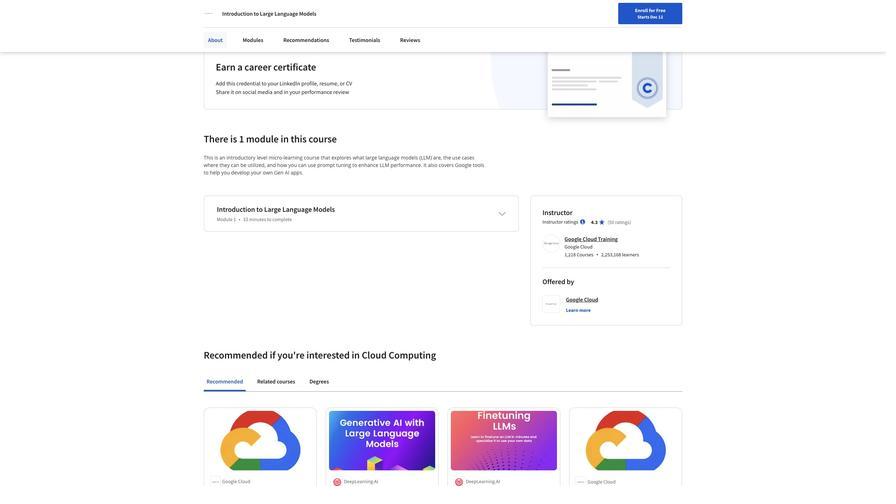 Task type: locate. For each thing, give the bounding box(es) containing it.
• for to
[[239, 216, 240, 223]]

for
[[284, 6, 291, 13], [649, 7, 656, 14]]

2,253,168
[[602, 252, 622, 258]]

learn
[[216, 6, 230, 13], [566, 307, 579, 314]]

ratings right 50
[[616, 219, 630, 226]]

50
[[610, 219, 615, 226]]

1 vertical spatial models
[[314, 205, 335, 214]]

• inside introduction to large language models module 1 • 33 minutes to complete
[[239, 216, 240, 223]]

module
[[217, 216, 233, 223]]

in right "interested"
[[352, 349, 360, 362]]

for inside 'enroll for free starts dec 12'
[[649, 7, 656, 14]]

ratings
[[564, 219, 579, 225], [616, 219, 630, 226]]

models for introduction to large language models module 1 • 33 minutes to complete
[[314, 205, 335, 214]]

• for cloud
[[597, 251, 599, 259]]

0 horizontal spatial is
[[215, 154, 218, 161]]

this up learning
[[291, 132, 307, 145]]

1 vertical spatial your
[[290, 88, 301, 95]]

0 vertical spatial more
[[231, 6, 244, 13]]

more for learn more about coursera for business
[[231, 6, 244, 13]]

earn
[[216, 60, 236, 73]]

profile,
[[302, 80, 319, 87]]

introduction for introduction to large language models
[[222, 10, 253, 17]]

use left prompt
[[308, 162, 316, 168]]

offered
[[543, 277, 566, 286]]

by
[[567, 277, 575, 286]]

to up media
[[262, 80, 267, 87]]

you down learning
[[289, 162, 297, 168]]

more down google cloud link
[[580, 307, 591, 314]]

1 horizontal spatial for
[[649, 7, 656, 14]]

your
[[268, 80, 279, 87], [290, 88, 301, 95], [251, 169, 262, 176]]

learn inside button
[[566, 307, 579, 314]]

more inside button
[[580, 307, 591, 314]]

about
[[208, 36, 223, 43]]

use
[[453, 154, 461, 161], [308, 162, 316, 168]]

instructor
[[543, 208, 573, 217], [543, 219, 563, 225]]

complete
[[273, 216, 292, 223]]

use right the
[[453, 154, 461, 161]]

course up that
[[309, 132, 337, 145]]

introduction for introduction to large language models module 1 • 33 minutes to complete
[[217, 205, 255, 214]]

large
[[260, 10, 274, 17], [264, 205, 281, 214]]

large inside introduction to large language models module 1 • 33 minutes to complete
[[264, 205, 281, 214]]

0 vertical spatial is
[[230, 132, 237, 145]]

business
[[293, 6, 314, 13]]

1 horizontal spatial 1
[[239, 132, 244, 145]]

0 horizontal spatial can
[[231, 162, 239, 168]]

testimonials link
[[345, 32, 385, 48]]

an
[[220, 154, 225, 161]]

ratings left 4.3
[[564, 219, 579, 225]]

google cloud training image
[[544, 236, 560, 252]]

1 horizontal spatial can
[[298, 162, 307, 168]]

for left the business
[[284, 6, 291, 13]]

explores
[[332, 154, 352, 161]]

• inside google cloud training google cloud 1,218 courses • 2,253,168 learners
[[597, 251, 599, 259]]

introduction
[[222, 10, 253, 17], [217, 205, 255, 214]]

(llm)
[[420, 154, 432, 161]]

models inside introduction to large language models module 1 • 33 minutes to complete
[[314, 205, 335, 214]]

computing
[[389, 349, 436, 362]]

1 vertical spatial instructor
[[543, 219, 563, 225]]

1 vertical spatial large
[[264, 205, 281, 214]]

1 up the introductory
[[239, 132, 244, 145]]

1 horizontal spatial use
[[453, 154, 461, 161]]

0 vertical spatial 1
[[239, 132, 244, 145]]

your up media
[[268, 80, 279, 87]]

this
[[227, 80, 235, 87], [291, 132, 307, 145]]

more
[[231, 6, 244, 13], [580, 307, 591, 314]]

1 vertical spatial 1
[[234, 216, 236, 223]]

if
[[270, 349, 276, 362]]

1 vertical spatial is
[[215, 154, 218, 161]]

0 horizontal spatial use
[[308, 162, 316, 168]]

0 vertical spatial language
[[275, 10, 298, 17]]

1 horizontal spatial more
[[580, 307, 591, 314]]

1 vertical spatial this
[[291, 132, 307, 145]]

to left coursera
[[254, 10, 259, 17]]

can up apps.
[[298, 162, 307, 168]]

• right courses
[[597, 251, 599, 259]]

learn for learn more about coursera for business
[[216, 6, 230, 13]]

language for introduction to large language models
[[275, 10, 298, 17]]

for up dec
[[649, 7, 656, 14]]

0 vertical spatial in
[[284, 88, 289, 95]]

this up it
[[227, 80, 235, 87]]

earn a career certificate
[[216, 60, 316, 73]]

language inside introduction to large language models module 1 • 33 minutes to complete
[[283, 205, 312, 214]]

covers
[[439, 162, 454, 168]]

2 deeplearning.ai from the left
[[466, 479, 500, 485]]

1 horizontal spatial •
[[597, 251, 599, 259]]

in up learning
[[281, 132, 289, 145]]

coursera career certificate image
[[548, 41, 667, 117]]

models
[[299, 10, 317, 17], [314, 205, 335, 214]]

learn right google cloud icon
[[216, 6, 230, 13]]

is
[[230, 132, 237, 145], [215, 154, 218, 161]]

1 instructor from the top
[[543, 208, 573, 217]]

is left the an at left top
[[215, 154, 218, 161]]

is inside 'this is an introductory level micro-learning course that explores what large language models (llm) are, the use cases where they can be utilized, and how you can use prompt tuning to enhance llm performance. it also covers google tools to help you develop your own gen ai apps.'
[[215, 154, 218, 161]]

related courses button
[[255, 373, 298, 390]]

instructor up google cloud training icon
[[543, 219, 563, 225]]

0 horizontal spatial learn
[[216, 6, 230, 13]]

google
[[455, 162, 472, 168], [565, 235, 582, 243], [565, 244, 580, 250], [566, 296, 584, 303], [222, 479, 237, 485], [588, 479, 603, 485]]

2 vertical spatial your
[[251, 169, 262, 176]]

to right minutes
[[267, 216, 272, 223]]

google inside 'this is an introductory level micro-learning course that explores what large language models (llm) are, the use cases where they can be utilized, and how you can use prompt tuning to enhance llm performance. it also covers google tools to help you develop your own gen ai apps.'
[[455, 162, 472, 168]]

about
[[245, 6, 260, 13]]

cloud
[[583, 235, 597, 243], [581, 244, 593, 250], [585, 296, 599, 303], [362, 349, 387, 362], [238, 479, 250, 485], [604, 479, 616, 485]]

your down linkedin
[[290, 88, 301, 95]]

introduction up '33'
[[217, 205, 255, 214]]

recommended
[[204, 349, 268, 362], [207, 378, 243, 385]]

0 vertical spatial models
[[299, 10, 317, 17]]

recommended for recommended if you're interested in cloud computing
[[204, 349, 268, 362]]

degrees button
[[307, 373, 332, 390]]

2 vertical spatial in
[[352, 349, 360, 362]]

in
[[284, 88, 289, 95], [281, 132, 289, 145], [352, 349, 360, 362]]

learning
[[284, 154, 303, 161]]

0 vertical spatial and
[[274, 88, 283, 95]]

this inside 'add this credential to your linkedin profile, resume, or cv share it on social media and in your performance review'
[[227, 80, 235, 87]]

1 vertical spatial recommended
[[207, 378, 243, 385]]

recommended inside recommended button
[[207, 378, 243, 385]]

0 horizontal spatial this
[[227, 80, 235, 87]]

to
[[254, 10, 259, 17], [262, 80, 267, 87], [353, 162, 357, 168], [204, 169, 209, 176], [257, 205, 263, 214], [267, 216, 272, 223]]

review
[[334, 88, 349, 95]]

0 vertical spatial learn
[[216, 6, 230, 13]]

introduction inside introduction to large language models module 1 • 33 minutes to complete
[[217, 205, 255, 214]]

learn more about coursera for business link
[[216, 6, 314, 13]]

0 horizontal spatial ratings
[[564, 219, 579, 225]]

is right there
[[230, 132, 237, 145]]

tuning
[[336, 162, 351, 168]]

credential
[[237, 80, 261, 87]]

1,218
[[565, 252, 576, 258]]

course left that
[[304, 154, 320, 161]]

0 horizontal spatial more
[[231, 6, 244, 13]]

gen
[[274, 169, 284, 176]]

1 horizontal spatial your
[[268, 80, 279, 87]]

1 vertical spatial and
[[267, 162, 276, 168]]

0 vertical spatial recommended
[[204, 349, 268, 362]]

0 vertical spatial this
[[227, 80, 235, 87]]

related
[[257, 378, 276, 385]]

large up complete
[[264, 205, 281, 214]]

google inside google cloud link
[[566, 296, 584, 303]]

2 instructor from the top
[[543, 219, 563, 225]]

and right media
[[274, 88, 283, 95]]

0 vertical spatial course
[[309, 132, 337, 145]]

1 right module
[[234, 216, 236, 223]]

1 vertical spatial learn
[[566, 307, 579, 314]]

0 horizontal spatial deeplearning.ai
[[344, 479, 379, 485]]

0 vertical spatial introduction
[[222, 10, 253, 17]]

0 vertical spatial •
[[239, 216, 240, 223]]

you down they
[[221, 169, 230, 176]]

0 vertical spatial instructor
[[543, 208, 573, 217]]

the
[[444, 154, 451, 161]]

can left be
[[231, 162, 239, 168]]

1
[[239, 132, 244, 145], [234, 216, 236, 223]]

and inside 'this is an introductory level micro-learning course that explores what large language models (llm) are, the use cases where they can be utilized, and how you can use prompt tuning to enhance llm performance. it also covers google tools to help you develop your own gen ai apps.'
[[267, 162, 276, 168]]

recommendations link
[[279, 32, 334, 48]]

are,
[[434, 154, 442, 161]]

1 vertical spatial language
[[283, 205, 312, 214]]

google cloud
[[566, 296, 599, 303], [222, 479, 250, 485], [588, 479, 616, 485]]

1 vertical spatial you
[[221, 169, 230, 176]]

how
[[277, 162, 287, 168]]

1 horizontal spatial is
[[230, 132, 237, 145]]

your down utilized,
[[251, 169, 262, 176]]

1 vertical spatial introduction
[[217, 205, 255, 214]]

introduction right google cloud icon
[[222, 10, 253, 17]]

utilized,
[[248, 162, 266, 168]]

0 horizontal spatial your
[[251, 169, 262, 176]]

that
[[321, 154, 330, 161]]

0 vertical spatial large
[[260, 10, 274, 17]]

0 horizontal spatial •
[[239, 216, 240, 223]]

instructor up instructor ratings
[[543, 208, 573, 217]]

and inside 'add this credential to your linkedin profile, resume, or cv share it on social media and in your performance review'
[[274, 88, 283, 95]]

apps.
[[291, 169, 304, 176]]

1 vertical spatial •
[[597, 251, 599, 259]]

• left '33'
[[239, 216, 240, 223]]

0 vertical spatial you
[[289, 162, 297, 168]]

1 vertical spatial course
[[304, 154, 320, 161]]

0 horizontal spatial you
[[221, 169, 230, 176]]

0 vertical spatial use
[[453, 154, 461, 161]]

course inside 'this is an introductory level micro-learning course that explores what large language models (llm) are, the use cases where they can be utilized, and how you can use prompt tuning to enhance llm performance. it also covers google tools to help you develop your own gen ai apps.'
[[304, 154, 320, 161]]

2 can from the left
[[298, 162, 307, 168]]

large right about
[[260, 10, 274, 17]]

None search field
[[102, 19, 273, 33]]

1 horizontal spatial this
[[291, 132, 307, 145]]

learn down google cloud link
[[566, 307, 579, 314]]

0 horizontal spatial 1
[[234, 216, 236, 223]]

more left about
[[231, 6, 244, 13]]

1 vertical spatial in
[[281, 132, 289, 145]]

0 vertical spatial your
[[268, 80, 279, 87]]

linkedin
[[280, 80, 300, 87]]

and up the own
[[267, 162, 276, 168]]

cv
[[346, 80, 352, 87]]

add
[[216, 80, 225, 87]]

in down linkedin
[[284, 88, 289, 95]]

1 vertical spatial more
[[580, 307, 591, 314]]

1 horizontal spatial learn
[[566, 307, 579, 314]]

1 horizontal spatial deeplearning.ai
[[466, 479, 500, 485]]

1 horizontal spatial you
[[289, 162, 297, 168]]

minutes
[[249, 216, 266, 223]]



Task type: describe. For each thing, give the bounding box(es) containing it.
degrees
[[310, 378, 329, 385]]

performance.
[[391, 162, 423, 168]]

about link
[[204, 32, 227, 48]]

this is an introductory level micro-learning course that explores what large language models (llm) are, the use cases where they can be utilized, and how you can use prompt tuning to enhance llm performance. it also covers google tools to help you develop your own gen ai apps.
[[204, 154, 486, 176]]

recommendation tabs tab list
[[204, 373, 683, 392]]

reviews link
[[396, 32, 425, 48]]

courses
[[277, 378, 295, 385]]

12
[[659, 14, 664, 20]]

is for there
[[230, 132, 237, 145]]

tools
[[473, 162, 485, 168]]

1 inside introduction to large language models module 1 • 33 minutes to complete
[[234, 216, 236, 223]]

own
[[263, 169, 273, 176]]

share
[[216, 88, 230, 95]]

0 horizontal spatial for
[[284, 6, 291, 13]]

reviews
[[400, 36, 421, 43]]

recommended for recommended
[[207, 378, 243, 385]]

where
[[204, 162, 218, 168]]

this
[[204, 154, 213, 161]]

be
[[241, 162, 247, 168]]

language for introduction to large language models module 1 • 33 minutes to complete
[[283, 205, 312, 214]]

instructor for instructor ratings
[[543, 219, 563, 225]]

enroll
[[636, 7, 648, 14]]

dec
[[651, 14, 658, 20]]

introduction to large language models module 1 • 33 minutes to complete
[[217, 205, 335, 223]]

module
[[246, 132, 279, 145]]

instructor ratings
[[543, 219, 579, 225]]

it
[[424, 162, 427, 168]]

learn more
[[566, 307, 591, 314]]

enhance
[[359, 162, 379, 168]]

to down what
[[353, 162, 357, 168]]

resume,
[[320, 80, 339, 87]]

prompt
[[318, 162, 335, 168]]

recommendations
[[283, 36, 329, 43]]

learn more about coursera for business
[[216, 6, 314, 13]]

coursera enterprise logos image
[[524, 0, 667, 8]]

(
[[608, 219, 610, 226]]

learn more button
[[566, 307, 591, 314]]

33
[[243, 216, 248, 223]]

enroll for free starts dec 12
[[636, 7, 666, 20]]

large
[[366, 154, 377, 161]]

models
[[401, 154, 418, 161]]

also
[[428, 162, 438, 168]]

there is 1 module in this course
[[204, 132, 337, 145]]

google cloud link
[[566, 295, 599, 304]]

1 horizontal spatial ratings
[[616, 219, 630, 226]]

level
[[257, 154, 268, 161]]

modules link
[[239, 32, 268, 48]]

is for this
[[215, 154, 218, 161]]

interested
[[307, 349, 350, 362]]

in for interested
[[352, 349, 360, 362]]

micro-
[[269, 154, 284, 161]]

coursera
[[261, 6, 283, 13]]

your inside 'this is an introductory level micro-learning course that explores what large language models (llm) are, the use cases where they can be utilized, and how you can use prompt tuning to enhance llm performance. it also covers google tools to help you develop your own gen ai apps.'
[[251, 169, 262, 176]]

to up minutes
[[257, 205, 263, 214]]

google cloud training link
[[565, 235, 618, 243]]

recommended if you're interested in cloud computing
[[204, 349, 436, 362]]

learners
[[623, 252, 639, 258]]

( 50 ratings )
[[608, 219, 631, 226]]

help
[[210, 169, 220, 176]]

starts
[[638, 14, 650, 20]]

or
[[340, 80, 345, 87]]

to left help
[[204, 169, 209, 176]]

)
[[630, 219, 631, 226]]

it
[[231, 88, 234, 95]]

in inside 'add this credential to your linkedin profile, resume, or cv share it on social media and in your performance review'
[[284, 88, 289, 95]]

learn for learn more
[[566, 307, 579, 314]]

courses
[[577, 252, 594, 258]]

instructor for instructor
[[543, 208, 573, 217]]

modules
[[243, 36, 264, 43]]

testimonials
[[349, 36, 380, 43]]

add this credential to your linkedin profile, resume, or cv share it on social media and in your performance review
[[216, 80, 352, 95]]

in for module
[[281, 132, 289, 145]]

google cloud training google cloud 1,218 courses • 2,253,168 learners
[[565, 235, 639, 259]]

there
[[204, 132, 228, 145]]

recommended button
[[204, 373, 246, 390]]

1 deeplearning.ai from the left
[[344, 479, 379, 485]]

what
[[353, 154, 364, 161]]

2 horizontal spatial your
[[290, 88, 301, 95]]

1 vertical spatial use
[[308, 162, 316, 168]]

related courses
[[257, 378, 295, 385]]

to inside 'add this credential to your linkedin profile, resume, or cv share it on social media and in your performance review'
[[262, 80, 267, 87]]

performance
[[302, 88, 332, 95]]

certificate
[[274, 60, 316, 73]]

develop
[[231, 169, 250, 176]]

cases
[[462, 154, 475, 161]]

more for learn more
[[580, 307, 591, 314]]

social
[[243, 88, 257, 95]]

introduction to large language models
[[222, 10, 317, 17]]

training
[[598, 235, 618, 243]]

ai
[[285, 169, 290, 176]]

offered by
[[543, 277, 575, 286]]

they
[[220, 162, 230, 168]]

large for introduction to large language models
[[260, 10, 274, 17]]

4.3
[[592, 219, 598, 226]]

models for introduction to large language models
[[299, 10, 317, 17]]

language
[[379, 154, 400, 161]]

large for introduction to large language models module 1 • 33 minutes to complete
[[264, 205, 281, 214]]

google cloud image
[[204, 9, 214, 19]]

introductory
[[227, 154, 256, 161]]

a
[[238, 60, 243, 73]]

you're
[[278, 349, 305, 362]]

1 can from the left
[[231, 162, 239, 168]]

career
[[245, 60, 272, 73]]

free
[[657, 7, 666, 14]]



Task type: vqa. For each thing, say whether or not it's contained in the screenshot.
is for This
yes



